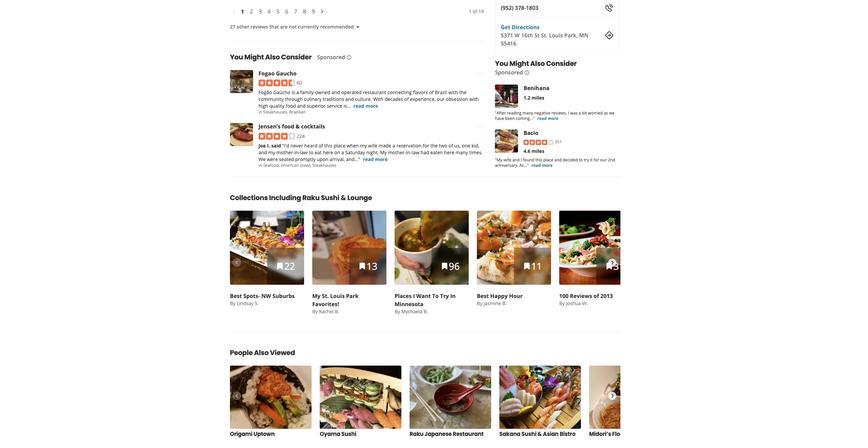 Task type: locate. For each thing, give the bounding box(es) containing it.
my up 'favorites!'
[[312, 293, 321, 300]]

of
[[473, 8, 478, 15], [429, 89, 434, 96], [404, 96, 409, 103], [319, 143, 323, 149], [449, 143, 453, 149], [594, 293, 599, 300]]

24 save v2 image
[[359, 263, 367, 271], [523, 263, 531, 271], [606, 263, 614, 271]]

when
[[347, 143, 359, 149]]

this down 4.6 miles
[[535, 157, 542, 163]]

2 horizontal spatial &
[[538, 431, 542, 439]]

by inside the 100 reviews of 2013 by joshua w.
[[560, 300, 565, 307]]

floating
[[613, 431, 635, 439]]

favorites!
[[312, 301, 339, 308]]

louis left park,
[[549, 32, 563, 39]]

in steakhouses, brazilian
[[259, 109, 306, 115]]

miles down benihana
[[532, 95, 545, 101]]

been
[[505, 116, 515, 122]]

you might also consider up fogao
[[230, 52, 312, 62]]

of left 19
[[473, 8, 478, 15]]

might up 16 info v2 icon
[[509, 59, 529, 68]]

31
[[614, 260, 625, 273]]

1 vertical spatial miles
[[532, 148, 545, 154]]

here
[[323, 149, 333, 156], [444, 149, 455, 156]]

read more link
[[354, 103, 378, 109], [537, 116, 559, 122], [363, 156, 388, 163], [532, 163, 553, 168]]

you down 55416
[[495, 59, 508, 68]]

st. inside get directions 5371 w 16th st st. louis park, mn 55416
[[541, 32, 548, 39]]

oyama
[[320, 431, 340, 439]]

here up upon
[[323, 149, 333, 156]]

this
[[325, 143, 333, 149], [535, 157, 542, 163]]

4.6
[[524, 148, 531, 154]]

1 vertical spatial many
[[456, 149, 468, 156]]

fogão gaúcho is a family-owned and operated restaurant connecting flavors of brazil with the community through culinary traditions and culture. with decades of experience, our obsession with high quality food and superior service is…
[[259, 89, 479, 109]]

wife inside "my wife and i found this place and decided to try it for our 2nd anniversary. as…"
[[504, 157, 511, 163]]

100 reviews of 2013 image
[[560, 211, 634, 285]]

24 save v2 image up suburbs
[[276, 263, 284, 271]]

for right it
[[594, 157, 599, 163]]

1 horizontal spatial many
[[523, 110, 533, 116]]

2 horizontal spatial i
[[568, 110, 569, 116]]

read more link down 4.6 miles
[[532, 163, 553, 168]]

1 for 1
[[241, 8, 244, 15]]

previous image
[[233, 392, 240, 401]]

in left steakhouses,
[[259, 109, 262, 115]]

1 horizontal spatial with
[[470, 96, 479, 103]]

by down minnesota
[[395, 309, 400, 315]]

1 vertical spatial to
[[579, 157, 583, 163]]

b. right mychaela
[[424, 309, 428, 315]]

for
[[423, 143, 430, 149], [594, 157, 599, 163]]

want
[[417, 293, 431, 300]]

0 horizontal spatial 24 save v2 image
[[359, 263, 367, 271]]

1 miles from the top
[[532, 95, 545, 101]]

2 vertical spatial i
[[413, 293, 415, 300]]

never
[[291, 143, 303, 149]]

culture.
[[355, 96, 372, 103]]

0 horizontal spatial you
[[230, 52, 243, 62]]

food down in steakhouses, brazilian
[[282, 123, 294, 130]]

bacio image
[[495, 130, 518, 153]]

2 24 save v2 image from the left
[[523, 263, 531, 271]]

a right is
[[296, 89, 299, 96]]

eat
[[315, 149, 322, 156]]

culinary
[[304, 96, 322, 103]]

1 here from the left
[[323, 149, 333, 156]]

more down 'with'
[[366, 103, 378, 109]]

0 horizontal spatial for
[[423, 143, 430, 149]]

read right coming…"
[[537, 116, 547, 122]]

1 vertical spatial next image
[[609, 259, 616, 267]]

raku right including on the top of the page
[[302, 193, 320, 203]]

of down connecting
[[404, 96, 409, 103]]

1 horizontal spatial this
[[535, 157, 542, 163]]

also up benihana link
[[530, 59, 545, 68]]

might for 16 info v2 image
[[244, 52, 264, 62]]

9
[[312, 8, 315, 15]]

in for fogao gaucho
[[259, 109, 262, 115]]

1
[[241, 8, 244, 15], [469, 8, 472, 15]]

2013
[[601, 293, 613, 300]]

i left "was"
[[568, 110, 569, 116]]

sakana sushi & asian bistro
[[500, 431, 576, 439]]

jensen's
[[259, 123, 281, 130]]

24 chevron left v2 image
[[230, 8, 238, 16]]

read more for reading
[[537, 116, 559, 122]]

in- down never
[[295, 149, 300, 156]]

0 horizontal spatial you might also consider
[[230, 52, 312, 62]]

24 save v2 image
[[276, 263, 284, 271], [441, 263, 449, 271]]

this inside "i'd never heard of this place when my wife made a reservation for the two of us, one kid, and my mother-in-law to eat here on a saturday night. my mother-in-law had eaten here many times. we were seated promptly upon arrival, and…"
[[325, 143, 333, 149]]

get
[[501, 23, 510, 31]]

best happy hour image
[[477, 211, 551, 285]]

1 horizontal spatial here
[[444, 149, 455, 156]]

1 vertical spatial place
[[543, 157, 554, 163]]

0 horizontal spatial my
[[312, 293, 321, 300]]

1 horizontal spatial to
[[579, 157, 583, 163]]

0 horizontal spatial sponsored
[[317, 53, 345, 61]]

1 vertical spatial louis
[[330, 293, 345, 300]]

5
[[277, 8, 280, 15]]

0 vertical spatial my
[[360, 143, 367, 149]]

to inside "my wife and i found this place and decided to try it for our 2nd anniversary. as…"
[[579, 157, 583, 163]]

1 vertical spatial &
[[341, 193, 346, 203]]

mother- down "i'd
[[276, 149, 295, 156]]

1 vertical spatial in
[[259, 163, 262, 168]]

1 vertical spatial i
[[521, 157, 522, 163]]

i up minnesota
[[413, 293, 415, 300]]

1 vertical spatial sponsored
[[495, 69, 523, 76]]

1 vertical spatial the
[[431, 143, 438, 149]]

1 vertical spatial my
[[268, 149, 275, 156]]

378-
[[515, 4, 526, 12]]

also up fogao gaucho at the left top
[[265, 52, 280, 62]]

sushi right oyama
[[342, 431, 357, 439]]

1 horizontal spatial law
[[412, 149, 420, 156]]

0 vertical spatial raku
[[302, 193, 320, 203]]

by left "lindsay"
[[230, 300, 236, 307]]

24 directions v2 image
[[606, 31, 614, 39]]

1 in- from the left
[[295, 149, 300, 156]]

0 vertical spatial place
[[334, 143, 346, 149]]

the up obsession
[[459, 89, 467, 96]]

4 star rating image
[[259, 133, 295, 140], [524, 140, 554, 145]]

consider for 16 info v2 image
[[281, 52, 312, 62]]

b. right rachel at the bottom of the page
[[335, 309, 339, 315]]

2 horizontal spatial 24 save v2 image
[[606, 263, 614, 271]]

1 vertical spatial our
[[600, 157, 607, 163]]

0 vertical spatial many
[[523, 110, 533, 116]]

fogao gaucho link
[[259, 70, 297, 77]]

in- down reservation
[[406, 149, 412, 156]]

food down through
[[286, 103, 296, 109]]

i left found
[[521, 157, 522, 163]]

1 law from the left
[[300, 149, 308, 156]]

0 horizontal spatial my
[[268, 149, 275, 156]]

reviews,
[[552, 110, 567, 116]]

24 save v2 image for 22
[[276, 263, 284, 271]]

0 vertical spatial st.
[[541, 32, 548, 39]]

you
[[230, 52, 243, 62], [495, 59, 508, 68]]

owned
[[315, 89, 330, 96]]

for for reservation
[[423, 143, 430, 149]]

a left bit
[[579, 110, 581, 116]]

this up upon
[[325, 143, 333, 149]]

of inside the 100 reviews of 2013 by joshua w.
[[594, 293, 599, 300]]

wife right the "my at the top of page
[[504, 157, 511, 163]]

1 horizontal spatial my
[[380, 149, 387, 156]]

st. inside my st. louis park favorites! by rachel b.
[[322, 293, 329, 300]]

also right the people
[[254, 348, 269, 358]]

5371
[[501, 32, 513, 39]]

mother- down reservation
[[388, 149, 406, 156]]

1 mother- from the left
[[276, 149, 295, 156]]

1 right 24 chevron left v2 image
[[241, 8, 244, 15]]

consider for 16 info v2 icon
[[546, 59, 577, 68]]

law up promptly
[[300, 149, 308, 156]]

for inside "i'd never heard of this place when my wife made a reservation for the two of us, one kid, and my mother-in-law to eat here on a saturday night. my mother-in-law had eaten here many times. we were seated promptly upon arrival, and…"
[[423, 143, 430, 149]]

best
[[230, 293, 242, 300], [477, 293, 489, 300]]

0 horizontal spatial st.
[[322, 293, 329, 300]]

1 horizontal spatial you
[[495, 59, 508, 68]]

my right the when
[[360, 143, 367, 149]]

1 horizontal spatial best
[[477, 293, 489, 300]]

read more up bacio
[[537, 116, 559, 122]]

& left the lounge at the top left of the page
[[341, 193, 346, 203]]

read down night.
[[363, 156, 374, 163]]

1 horizontal spatial the
[[459, 89, 467, 96]]

1 horizontal spatial for
[[594, 157, 599, 163]]

read down culture.
[[354, 103, 365, 109]]

steakhouses
[[313, 163, 337, 168]]

read more link down culture.
[[354, 103, 378, 109]]

sponsored left 16 info v2 icon
[[495, 69, 523, 76]]

service
[[327, 103, 342, 109]]

16 info v2 image
[[524, 70, 530, 75]]

by left jasmine
[[477, 300, 483, 307]]

0 horizontal spatial louis
[[330, 293, 345, 300]]

reviews
[[251, 23, 268, 30]]

1 best from the left
[[230, 293, 242, 300]]

of inside "pagination navigation" navigation
[[473, 8, 478, 15]]

0 vertical spatial to
[[309, 149, 314, 156]]

worried
[[588, 110, 603, 116]]

benihana image
[[495, 85, 518, 108]]

in-
[[295, 149, 300, 156], [406, 149, 412, 156]]

mn
[[579, 32, 589, 39]]

in left seafood,
[[259, 163, 262, 168]]

cocktails
[[301, 123, 325, 130]]

"i'd
[[282, 143, 289, 149]]

lounge
[[347, 193, 372, 203]]

0 horizontal spatial to
[[309, 149, 314, 156]]

96
[[449, 260, 460, 273]]

1 horizontal spatial 24 save v2 image
[[441, 263, 449, 271]]

get directions 5371 w 16th st st. louis park, mn 55416
[[501, 23, 589, 47]]

to left try
[[579, 157, 583, 163]]

night.
[[366, 149, 379, 156]]

2 mother- from the left
[[388, 149, 406, 156]]

1 horizontal spatial 24 save v2 image
[[523, 263, 531, 271]]

0 horizontal spatial law
[[300, 149, 308, 156]]

0 horizontal spatial &
[[296, 123, 300, 130]]

st. right st at the right of the page
[[541, 32, 548, 39]]

wife up night.
[[368, 143, 378, 149]]

best inside best spots- nw suburbs by lindsay s.
[[230, 293, 242, 300]]

also
[[265, 52, 280, 62], [530, 59, 545, 68], [254, 348, 269, 358]]

0 horizontal spatial i
[[413, 293, 415, 300]]

0 horizontal spatial wife
[[368, 143, 378, 149]]

0 horizontal spatial with
[[449, 89, 458, 96]]

b.
[[503, 300, 507, 307], [335, 309, 339, 315], [424, 309, 428, 315]]

2 in- from the left
[[406, 149, 412, 156]]

0 vertical spatial for
[[423, 143, 430, 149]]

0 vertical spatial sponsored
[[317, 53, 345, 61]]

reviews
[[570, 293, 592, 300]]

st. up 'favorites!'
[[322, 293, 329, 300]]

1 horizontal spatial consider
[[546, 59, 577, 68]]

my up were
[[268, 149, 275, 156]]

sushi left the lounge at the top left of the page
[[321, 193, 340, 203]]

for inside "my wife and i found this place and decided to try it for our 2nd anniversary. as…"
[[594, 157, 599, 163]]

6 link
[[282, 6, 291, 17]]

read right as…"
[[532, 163, 541, 168]]

my down made
[[380, 149, 387, 156]]

sushi right sakana
[[522, 431, 537, 439]]

(new),
[[300, 163, 312, 168]]

0 vertical spatial my
[[380, 149, 387, 156]]

0 horizontal spatial consider
[[281, 52, 312, 62]]

for up had
[[423, 143, 430, 149]]

1 horizontal spatial wife
[[504, 157, 511, 163]]

superior
[[307, 103, 326, 109]]

0 horizontal spatial 24 save v2 image
[[276, 263, 284, 271]]

had
[[421, 149, 429, 156]]

places i want to try in minnesota by mychaela b.
[[395, 293, 456, 315]]

b. inside my st. louis park favorites! by rachel b.
[[335, 309, 339, 315]]

connecting
[[388, 89, 412, 96]]

2nd
[[608, 157, 615, 163]]

16 info v2 image
[[347, 55, 352, 60]]

2 in from the top
[[259, 163, 262, 168]]

i inside places i want to try in minnesota by mychaela b.
[[413, 293, 415, 300]]

3 24 save v2 image from the left
[[606, 263, 614, 271]]

2 miles from the top
[[532, 148, 545, 154]]

of up eat
[[319, 143, 323, 149]]

reservation
[[397, 143, 422, 149]]

0 horizontal spatial 4 star rating image
[[259, 133, 295, 140]]

the up eaten
[[431, 143, 438, 149]]

and down the joe
[[259, 149, 267, 156]]

1 in from the top
[[259, 109, 262, 115]]

1 horizontal spatial mother-
[[388, 149, 406, 156]]

brazil
[[435, 89, 447, 96]]

7
[[294, 8, 297, 15]]

1 horizontal spatial our
[[600, 157, 607, 163]]

& left asian
[[538, 431, 542, 439]]

in seafood, american (new), steakhouses
[[259, 163, 337, 168]]

our inside "my wife and i found this place and decided to try it for our 2nd anniversary. as…"
[[600, 157, 607, 163]]

0 horizontal spatial in-
[[295, 149, 300, 156]]

and left decided
[[555, 157, 562, 163]]

4
[[268, 8, 271, 15]]

sponsored for 16 info v2 icon
[[495, 69, 523, 76]]

many right reading
[[523, 110, 533, 116]]

3 link
[[256, 6, 265, 17]]

law left had
[[412, 149, 420, 156]]

4 star rating image up 4.6 miles
[[524, 140, 554, 145]]

read more down culture.
[[354, 103, 378, 109]]

sponsored left 16 info v2 image
[[317, 53, 345, 61]]

best up "lindsay"
[[230, 293, 242, 300]]

b. down the 'happy'
[[503, 300, 507, 307]]

2 best from the left
[[477, 293, 489, 300]]

1 vertical spatial food
[[282, 123, 294, 130]]

of left us,
[[449, 143, 453, 149]]

1 vertical spatial this
[[535, 157, 542, 163]]

read more down 4.6 miles
[[532, 163, 553, 168]]

more for gaúcho
[[366, 103, 378, 109]]

the inside fogão gaúcho is a family-owned and operated restaurant connecting flavors of brazil with the community through culinary traditions and culture. with decades of experience, our obsession with high quality food and superior service is…
[[459, 89, 467, 96]]

1 vertical spatial my
[[312, 293, 321, 300]]

reading
[[507, 110, 522, 116]]

more right found
[[542, 163, 553, 168]]

16 chevron down v2 image
[[355, 24, 361, 30]]

0 horizontal spatial best
[[230, 293, 242, 300]]

page: 6 element
[[285, 7, 288, 16]]

1 24 save v2 image from the left
[[359, 263, 367, 271]]

is
[[292, 89, 295, 96]]

by down 100
[[560, 300, 565, 307]]

you might also consider up 16 info v2 icon
[[495, 59, 577, 68]]

1 horizontal spatial place
[[543, 157, 554, 163]]

24 save v2 image up try
[[441, 263, 449, 271]]

1 vertical spatial wife
[[504, 157, 511, 163]]

1 horizontal spatial i
[[521, 157, 522, 163]]

1 left 19
[[469, 8, 472, 15]]

24 save v2 image for 11
[[523, 263, 531, 271]]

0 vertical spatial wife
[[368, 143, 378, 149]]

0 vertical spatial &
[[296, 123, 300, 130]]

fogao gaucho
[[259, 70, 297, 77]]

my
[[380, 149, 387, 156], [312, 293, 321, 300]]

next image up 2013
[[609, 259, 616, 267]]

0 horizontal spatial many
[[456, 149, 468, 156]]

many
[[523, 110, 533, 116], [456, 149, 468, 156]]

0 horizontal spatial 1
[[241, 8, 244, 15]]

place down 4.6 miles
[[543, 157, 554, 163]]

1 horizontal spatial 4 star rating image
[[524, 140, 554, 145]]

place up "on" on the left of page
[[334, 143, 346, 149]]

2 vertical spatial &
[[538, 431, 542, 439]]

(952) 378-1803
[[501, 4, 539, 12]]

midori's floating world cafe
[[590, 431, 666, 439]]

read for gaúcho
[[354, 103, 365, 109]]

1 horizontal spatial st.
[[541, 32, 548, 39]]

4 star rating image up the said on the left top of the page
[[259, 133, 295, 140]]

more left "was"
[[548, 116, 559, 122]]

2 horizontal spatial b.
[[503, 300, 507, 307]]

benihana 1.2 miles
[[524, 84, 550, 101]]

this inside "my wife and i found this place and decided to try it for our 2nd anniversary. as…"
[[535, 157, 542, 163]]

0 horizontal spatial this
[[325, 143, 333, 149]]

0 horizontal spatial b.
[[335, 309, 339, 315]]

1 vertical spatial for
[[594, 157, 599, 163]]

next image
[[318, 7, 326, 16], [609, 259, 616, 267]]

operated
[[341, 89, 362, 96]]

0 vertical spatial miles
[[532, 95, 545, 101]]

1 24 save v2 image from the left
[[276, 263, 284, 271]]

1 horizontal spatial sushi
[[342, 431, 357, 439]]

to down heard
[[309, 149, 314, 156]]

1 horizontal spatial raku
[[410, 431, 424, 439]]

1 vertical spatial with
[[470, 96, 479, 103]]

with right obsession
[[470, 96, 479, 103]]

0 horizontal spatial our
[[437, 96, 445, 103]]

0 horizontal spatial here
[[323, 149, 333, 156]]

mother-
[[276, 149, 295, 156], [388, 149, 406, 156]]

more for reading
[[548, 116, 559, 122]]

0 vertical spatial louis
[[549, 32, 563, 39]]

and down operated
[[346, 96, 354, 103]]

louis inside my st. louis park favorites! by rachel b.
[[330, 293, 345, 300]]

here down two
[[444, 149, 455, 156]]

were
[[267, 156, 278, 163]]

joe i. said
[[259, 143, 281, 149]]

1 horizontal spatial next image
[[609, 259, 616, 267]]

benihana link
[[524, 84, 550, 92]]

many down 'one'
[[456, 149, 468, 156]]

2 24 save v2 image from the left
[[441, 263, 449, 271]]

best inside best happy hour by jasmine b.
[[477, 293, 489, 300]]

1 horizontal spatial sponsored
[[495, 69, 523, 76]]

best spots- nw suburbs image
[[230, 211, 304, 285]]

0 vertical spatial i
[[568, 110, 569, 116]]

on
[[335, 149, 340, 156]]

in
[[451, 293, 456, 300]]

"after reading many negative reviews, i was a bit worried as we have been coming…"
[[495, 110, 615, 122]]

24 save v2 image for 31
[[606, 263, 614, 271]]

by inside my st. louis park favorites! by rachel b.
[[312, 309, 318, 315]]

& for sakana
[[538, 431, 542, 439]]

louis up 'favorites!'
[[330, 293, 345, 300]]

1 vertical spatial raku
[[410, 431, 424, 439]]

0 vertical spatial food
[[286, 103, 296, 109]]

with up obsession
[[449, 89, 458, 96]]

1 horizontal spatial 1
[[469, 8, 472, 15]]

consider up gaucho
[[281, 52, 312, 62]]

by inside best spots- nw suburbs by lindsay s.
[[230, 300, 236, 307]]

24 more v2 image
[[476, 123, 484, 131]]

my
[[360, 143, 367, 149], [268, 149, 275, 156]]

2 horizontal spatial sushi
[[522, 431, 537, 439]]

jensen's food & cocktails
[[259, 123, 325, 130]]

"i'd never heard of this place when my wife made a reservation for the two of us, one kid, and my mother-in-law to eat here on a saturday night. my mother-in-law had eaten here many times. we were seated promptly upon arrival, and…"
[[259, 143, 483, 163]]

1 vertical spatial st.
[[322, 293, 329, 300]]

page: 9 element
[[312, 7, 315, 16]]

1 horizontal spatial louis
[[549, 32, 563, 39]]

(952)
[[501, 4, 514, 12]]

suburbs
[[273, 293, 295, 300]]

sushi for oyama
[[342, 431, 357, 439]]



Task type: vqa. For each thing, say whether or not it's contained in the screenshot.


Task type: describe. For each thing, give the bounding box(es) containing it.
as…"
[[520, 163, 529, 168]]

and up traditions at the left top of the page
[[332, 89, 340, 96]]

2 here from the left
[[444, 149, 455, 156]]

american
[[281, 163, 299, 168]]

my st. louis park favorites! by rachel b.
[[312, 293, 359, 315]]

sushi for sakana
[[522, 431, 537, 439]]

currently
[[298, 23, 319, 30]]

100 reviews of 2013 by joshua w.
[[560, 293, 613, 307]]

i inside "my wife and i found this place and decided to try it for our 2nd anniversary. as…"
[[521, 157, 522, 163]]

page: 4 element
[[268, 7, 271, 16]]

oyama sushi
[[320, 431, 357, 439]]

one
[[462, 143, 471, 149]]

that
[[269, 23, 279, 30]]

have
[[495, 116, 504, 122]]

said
[[271, 143, 281, 149]]

a right "on" on the left of page
[[342, 149, 344, 156]]

read more link for gaúcho
[[354, 103, 378, 109]]

food inside fogão gaúcho is a family-owned and operated restaurant connecting flavors of brazil with the community through culinary traditions and culture. with decades of experience, our obsession with high quality food and superior service is…
[[286, 103, 296, 109]]

you for 16 info v2 icon
[[495, 59, 508, 68]]

as
[[604, 110, 608, 116]]

to
[[432, 293, 439, 300]]

mychaela
[[402, 309, 423, 315]]

you for 16 info v2 image
[[230, 52, 243, 62]]

community
[[259, 96, 284, 103]]

0 horizontal spatial raku
[[302, 193, 320, 203]]

fogao gaucho image
[[230, 70, 253, 93]]

27
[[230, 23, 236, 30]]

by inside best happy hour by jasmine b.
[[477, 300, 483, 307]]

to inside "i'd never heard of this place when my wife made a reservation for the two of us, one kid, and my mother-in-law to eat here on a saturday night. my mother-in-law had eaten here many times. we were seated promptly upon arrival, and…"
[[309, 149, 314, 156]]

13
[[367, 260, 378, 273]]

restaurant
[[363, 89, 386, 96]]

is…
[[344, 103, 351, 109]]

decided
[[563, 157, 578, 163]]

places i want to try in minnesota image
[[395, 211, 469, 285]]

including
[[269, 193, 301, 203]]

19
[[479, 8, 484, 15]]

my st. louis park favorites! image
[[312, 211, 387, 285]]

heard
[[304, 143, 318, 149]]

1 horizontal spatial my
[[360, 143, 367, 149]]

of left brazil
[[429, 89, 434, 96]]

next image
[[609, 392, 616, 401]]

4 star rating image for 351
[[524, 140, 554, 145]]

55416
[[501, 40, 516, 47]]

and left found
[[512, 157, 520, 163]]

b. inside places i want to try in minnesota by mychaela b.
[[424, 309, 428, 315]]

st
[[535, 32, 540, 39]]

directions
[[512, 23, 540, 31]]

are
[[280, 23, 288, 30]]

351
[[555, 139, 562, 145]]

page: 8 element
[[303, 7, 306, 16]]

midori's
[[590, 431, 611, 439]]

our inside fogão gaúcho is a family-owned and operated restaurant connecting flavors of brazil with the community through culinary traditions and culture. with decades of experience, our obsession with high quality food and superior service is…
[[437, 96, 445, 103]]

& for jensen's
[[296, 123, 300, 130]]

read more for wife
[[532, 163, 553, 168]]

recommended
[[320, 23, 354, 30]]

the inside "i'd never heard of this place when my wife made a reservation for the two of us, one kid, and my mother-in-law to eat here on a saturday night. my mother-in-law had eaten here many times. we were seated promptly upon arrival, and…"
[[431, 143, 438, 149]]

viewed
[[270, 348, 295, 358]]

read more link for reading
[[537, 116, 559, 122]]

i.
[[267, 143, 270, 149]]

uptown
[[254, 431, 275, 439]]

origami
[[230, 431, 253, 439]]

you might also consider for 16 info v2 image
[[230, 52, 312, 62]]

best for 11
[[477, 293, 489, 300]]

more down night.
[[375, 156, 388, 163]]

miles inside benihana 1.2 miles
[[532, 95, 545, 101]]

best for 22
[[230, 293, 242, 300]]

3
[[259, 8, 262, 15]]

people
[[230, 348, 253, 358]]

cafe
[[654, 431, 666, 439]]

my inside "i'd never heard of this place when my wife made a reservation for the two of us, one kid, and my mother-in-law to eat here on a saturday night. my mother-in-law had eaten here many times. we were seated promptly upon arrival, and…"
[[380, 149, 387, 156]]

found
[[523, 157, 534, 163]]

my inside my st. louis park favorites! by rachel b.
[[312, 293, 321, 300]]

you might also consider for 16 info v2 icon
[[495, 59, 577, 68]]

w
[[515, 32, 520, 39]]

b. inside best happy hour by jasmine b.
[[503, 300, 507, 307]]

"my
[[495, 157, 502, 163]]

origami uptown
[[230, 431, 275, 439]]

place inside "i'd never heard of this place when my wife made a reservation for the two of us, one kid, and my mother-in-law to eat here on a saturday night. my mother-in-law had eaten here many times. we were seated promptly upon arrival, and…"
[[334, 143, 346, 149]]

i inside "after reading many negative reviews, i was a bit worried as we have been coming…"
[[568, 110, 569, 116]]

100
[[560, 293, 569, 300]]

0 horizontal spatial sushi
[[321, 193, 340, 203]]

previous image
[[233, 259, 240, 267]]

4.5 star rating image
[[259, 80, 295, 87]]

louis inside get directions 5371 w 16th st st. louis park, mn 55416
[[549, 32, 563, 39]]

many inside "after reading many negative reviews, i was a bit worried as we have been coming…"
[[523, 110, 533, 116]]

japanese
[[425, 431, 452, 439]]

obsession
[[446, 96, 468, 103]]

a inside "after reading many negative reviews, i was a bit worried as we have been coming…"
[[579, 110, 581, 116]]

4 star rating image for 224
[[259, 133, 295, 140]]

4.6 miles
[[524, 148, 545, 154]]

jensen's food & cocktails link
[[259, 123, 325, 130]]

coming…"
[[516, 116, 535, 122]]

times.
[[469, 149, 483, 156]]

sakana sushi & asian bistro link
[[500, 431, 576, 439]]

24 save v2 image for 96
[[441, 263, 449, 271]]

read for wife
[[532, 163, 541, 168]]

1 for 1 of 19
[[469, 8, 472, 15]]

9 link
[[309, 6, 318, 17]]

through
[[285, 96, 303, 103]]

read more link down night.
[[363, 156, 388, 163]]

places
[[395, 293, 412, 300]]

park,
[[564, 32, 578, 39]]

read more link for wife
[[532, 163, 553, 168]]

a inside fogão gaúcho is a family-owned and operated restaurant connecting flavors of brazil with the community through culinary traditions and culture. with decades of experience, our obsession with high quality food and superior service is…
[[296, 89, 299, 96]]

two
[[439, 143, 448, 149]]

negative
[[534, 110, 551, 116]]

arrival,
[[330, 156, 345, 163]]

raku inside raku japanese restaurant link
[[410, 431, 424, 439]]

read more for gaúcho
[[354, 103, 378, 109]]

many inside "i'd never heard of this place when my wife made a reservation for the two of us, one kid, and my mother-in-law to eat here on a saturday night. my mother-in-law had eaten here many times. we were seated promptly upon arrival, and…"
[[456, 149, 468, 156]]

quality
[[270, 103, 285, 109]]

1 of 19
[[469, 8, 484, 15]]

eaten
[[431, 149, 443, 156]]

might for 16 info v2 icon
[[509, 59, 529, 68]]

4 link
[[265, 6, 274, 17]]

gaúcho
[[273, 89, 291, 96]]

16th
[[521, 32, 533, 39]]

us,
[[454, 143, 461, 149]]

read for reading
[[537, 116, 547, 122]]

1.2
[[524, 95, 531, 101]]

60
[[297, 80, 302, 86]]

in for jensen's food & cocktails
[[259, 163, 262, 168]]

rachel
[[319, 309, 334, 315]]

also for 16 info v2 icon
[[530, 59, 545, 68]]

1 horizontal spatial &
[[341, 193, 346, 203]]

0 vertical spatial with
[[449, 89, 458, 96]]

read more down night.
[[363, 156, 388, 163]]

bacio
[[524, 129, 538, 137]]

224
[[297, 133, 305, 140]]

also for 16 info v2 image
[[265, 52, 280, 62]]

22
[[284, 260, 295, 273]]

0 vertical spatial next image
[[318, 7, 326, 16]]

happy
[[491, 293, 508, 300]]

24 more v2 image
[[476, 70, 484, 78]]

wife inside "i'd never heard of this place when my wife made a reservation for the two of us, one kid, and my mother-in-law to eat here on a saturday night. my mother-in-law had eaten here many times. we were seated promptly upon arrival, and…"
[[368, 143, 378, 149]]

and inside "i'd never heard of this place when my wife made a reservation for the two of us, one kid, and my mother-in-law to eat here on a saturday night. my mother-in-law had eaten here many times. we were seated promptly upon arrival, and…"
[[259, 149, 267, 156]]

page: 7 element
[[294, 7, 297, 16]]

gaucho
[[276, 70, 297, 77]]

by inside places i want to try in minnesota by mychaela b.
[[395, 309, 400, 315]]

with
[[373, 96, 384, 103]]

2 law from the left
[[412, 149, 420, 156]]

page: 1 element
[[238, 6, 247, 17]]

a right made
[[393, 143, 395, 149]]

24 save v2 image for 13
[[359, 263, 367, 271]]

24 phone v2 image
[[606, 4, 614, 12]]

w.
[[582, 300, 588, 307]]

seated
[[279, 156, 294, 163]]

"after
[[495, 110, 506, 116]]

other
[[237, 23, 249, 30]]

and down through
[[297, 103, 306, 109]]

pagination navigation navigation
[[230, 0, 484, 23]]

place inside "my wife and i found this place and decided to try it for our 2nd anniversary. as…"
[[543, 157, 554, 163]]

for for it
[[594, 157, 599, 163]]

sponsored for 16 info v2 image
[[317, 53, 345, 61]]

more for wife
[[542, 163, 553, 168]]

joe
[[259, 143, 266, 149]]

upon
[[317, 156, 329, 163]]

recommended reviews element
[[230, 0, 484, 30]]

page: 3 element
[[259, 7, 262, 16]]

8 link
[[300, 6, 309, 17]]

bit
[[582, 110, 587, 116]]

kid,
[[472, 143, 480, 149]]

page: 5 element
[[277, 7, 280, 16]]

page: 2 element
[[250, 7, 253, 16]]

brazilian
[[289, 109, 306, 115]]

27 other reviews that are not currently recommended
[[230, 23, 354, 30]]

jensen's food & cocktails image
[[230, 123, 253, 146]]



